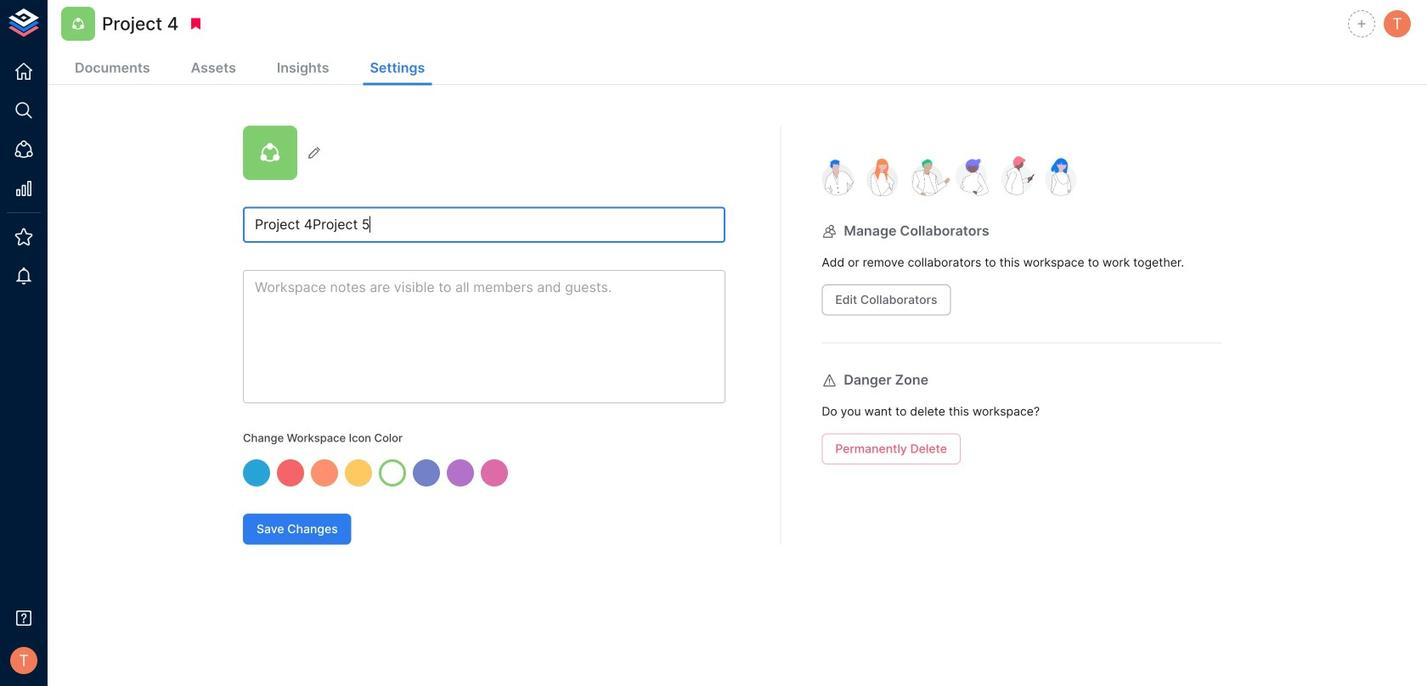 Task type: describe. For each thing, give the bounding box(es) containing it.
Workspace notes are visible to all members and guests. text field
[[243, 270, 726, 404]]

Workspace Name text field
[[243, 207, 726, 243]]

remove bookmark image
[[188, 16, 203, 31]]



Task type: vqa. For each thing, say whether or not it's contained in the screenshot.
1st the help image from the top
no



